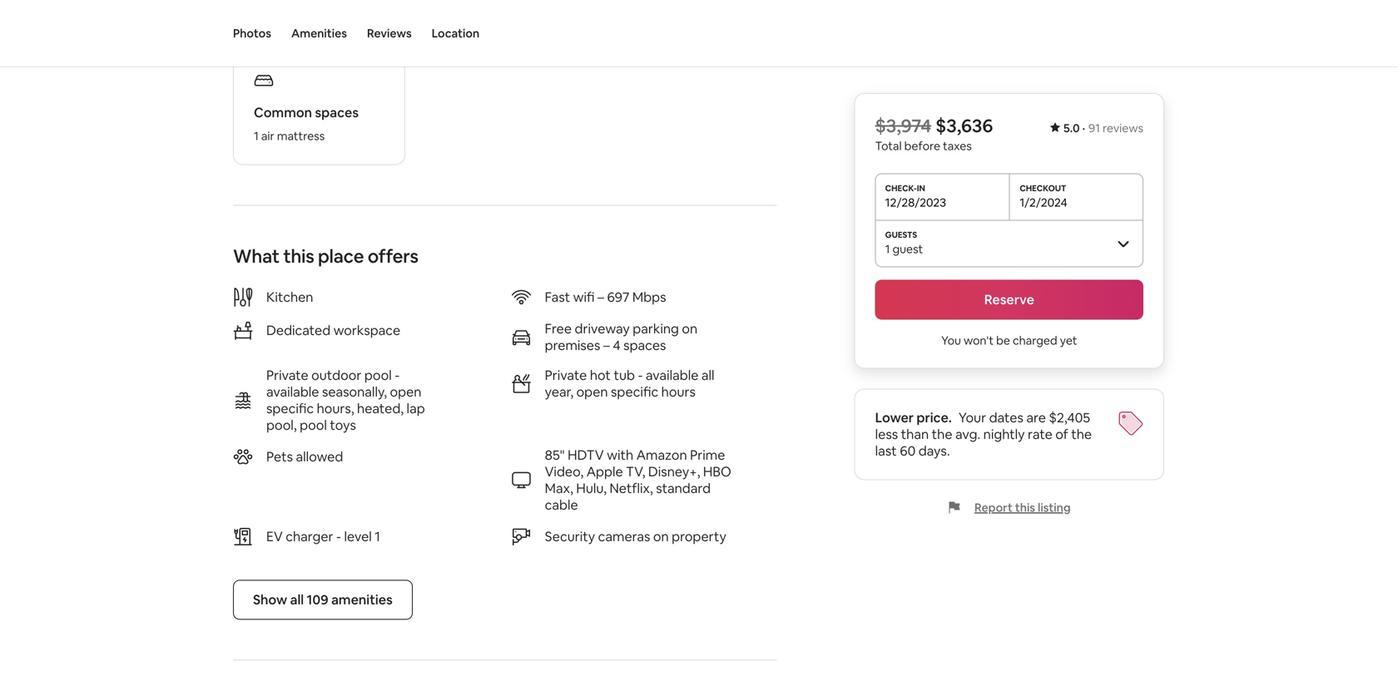 Task type: locate. For each thing, give the bounding box(es) containing it.
price.
[[917, 410, 952, 427]]

show all 109 amenities button
[[233, 581, 413, 621]]

where
[[233, 4, 290, 27]]

2 open from the left
[[577, 384, 608, 401]]

what this place offers
[[233, 245, 419, 268]]

private inside private outdoor pool - available seasonally, open specific hours, heated, lap pool, pool toys
[[266, 367, 309, 384]]

open inside 'private hot tub - available all year, open specific hours'
[[577, 384, 608, 401]]

reserve
[[985, 291, 1035, 308]]

·
[[1083, 121, 1086, 136]]

private inside 'private hot tub - available all year, open specific hours'
[[545, 367, 587, 384]]

the left avg.
[[932, 426, 953, 443]]

seasonally,
[[322, 384, 387, 401]]

1 horizontal spatial pool
[[365, 367, 392, 384]]

1 vertical spatial all
[[290, 592, 304, 609]]

this for listing
[[1015, 501, 1036, 516]]

0 vertical spatial this
[[283, 245, 314, 268]]

2 vertical spatial 1
[[375, 529, 380, 546]]

– right wifi
[[598, 289, 604, 306]]

1 horizontal spatial private
[[545, 367, 587, 384]]

available for specific
[[646, 367, 699, 384]]

all left 109 at bottom left
[[290, 592, 304, 609]]

private
[[266, 367, 309, 384], [545, 367, 587, 384]]

1 left guest
[[885, 242, 890, 257]]

pool
[[365, 367, 392, 384], [300, 417, 327, 434]]

this
[[283, 245, 314, 268], [1015, 501, 1036, 516]]

$2,405
[[1049, 410, 1091, 427]]

available right tub
[[646, 367, 699, 384]]

free driveway parking on premises – 4 spaces
[[545, 320, 698, 354]]

cable
[[545, 497, 578, 514]]

spaces up mattress
[[315, 104, 359, 121]]

all
[[702, 367, 715, 384], [290, 592, 304, 609]]

disney+,
[[648, 464, 700, 481]]

offers
[[368, 245, 419, 268]]

hbo
[[703, 464, 732, 481]]

85" hdtv with amazon prime video, apple tv, disney+, hbo max, hulu, netflix, standard cable
[[545, 447, 732, 514]]

2 horizontal spatial -
[[638, 367, 643, 384]]

photos button
[[233, 0, 271, 67]]

the right of
[[1072, 426, 1092, 443]]

1 private from the left
[[266, 367, 309, 384]]

1 horizontal spatial all
[[702, 367, 715, 384]]

last
[[875, 443, 897, 460]]

- inside 'private hot tub - available all year, open specific hours'
[[638, 367, 643, 384]]

reserve button
[[875, 280, 1144, 320]]

hot
[[590, 367, 611, 384]]

open
[[390, 384, 422, 401], [577, 384, 608, 401]]

1 horizontal spatial -
[[395, 367, 400, 384]]

this left listing
[[1015, 501, 1036, 516]]

2 private from the left
[[545, 367, 587, 384]]

1 inside the common spaces 1 air mattress
[[254, 129, 259, 144]]

air
[[261, 129, 275, 144]]

0 horizontal spatial available
[[266, 384, 319, 401]]

location button
[[432, 0, 480, 67]]

$3,636
[[936, 114, 993, 138]]

- right tub
[[638, 367, 643, 384]]

pool up the heated,
[[365, 367, 392, 384]]

- for pool
[[395, 367, 400, 384]]

- for tub
[[638, 367, 643, 384]]

0 vertical spatial 1
[[254, 129, 259, 144]]

property
[[672, 529, 727, 546]]

0 horizontal spatial this
[[283, 245, 314, 268]]

private down dedicated
[[266, 367, 309, 384]]

1 horizontal spatial specific
[[611, 384, 659, 401]]

report
[[975, 501, 1013, 516]]

photos
[[233, 26, 271, 41]]

sleep
[[341, 4, 386, 27]]

1 horizontal spatial available
[[646, 367, 699, 384]]

all inside 'private hot tub - available all year, open specific hours'
[[702, 367, 715, 384]]

all right hours at the bottom
[[702, 367, 715, 384]]

where you'll sleep
[[233, 4, 386, 27]]

0 horizontal spatial pool
[[300, 417, 327, 434]]

2 horizontal spatial 1
[[885, 242, 890, 257]]

listing
[[1038, 501, 1071, 516]]

0 horizontal spatial -
[[336, 529, 341, 546]]

0 vertical spatial spaces
[[315, 104, 359, 121]]

premises
[[545, 337, 601, 354]]

– left '4'
[[603, 337, 610, 354]]

1 horizontal spatial 1
[[375, 529, 380, 546]]

pool left toys
[[300, 417, 327, 434]]

0 horizontal spatial private
[[266, 367, 309, 384]]

available
[[646, 367, 699, 384], [266, 384, 319, 401]]

outdoor
[[311, 367, 362, 384]]

–
[[598, 289, 604, 306], [603, 337, 610, 354]]

spaces right '4'
[[624, 337, 666, 354]]

hdtv
[[568, 447, 604, 464]]

available for hours,
[[266, 384, 319, 401]]

open right year,
[[577, 384, 608, 401]]

0 horizontal spatial specific
[[266, 400, 314, 417]]

ev
[[266, 529, 283, 546]]

0 vertical spatial on
[[682, 320, 698, 337]]

apple
[[587, 464, 623, 481]]

less
[[875, 426, 898, 443]]

697
[[607, 289, 630, 306]]

amazon
[[637, 447, 687, 464]]

1 left air
[[254, 129, 259, 144]]

on right cameras
[[653, 529, 669, 546]]

0 horizontal spatial all
[[290, 592, 304, 609]]

1 right level
[[375, 529, 380, 546]]

this up kitchen
[[283, 245, 314, 268]]

0 vertical spatial all
[[702, 367, 715, 384]]

$3,974
[[875, 114, 932, 138]]

private down premises
[[545, 367, 587, 384]]

1 horizontal spatial spaces
[[624, 337, 666, 354]]

on right the parking
[[682, 320, 698, 337]]

1 vertical spatial on
[[653, 529, 669, 546]]

private for private outdoor pool - available seasonally, open specific hours, heated, lap pool, pool toys
[[266, 367, 309, 384]]

- inside private outdoor pool - available seasonally, open specific hours, heated, lap pool, pool toys
[[395, 367, 400, 384]]

0 horizontal spatial 1
[[254, 129, 259, 144]]

0 horizontal spatial open
[[390, 384, 422, 401]]

-
[[395, 367, 400, 384], [638, 367, 643, 384], [336, 529, 341, 546]]

specific left hours,
[[266, 400, 314, 417]]

- up the heated,
[[395, 367, 400, 384]]

1 vertical spatial 1
[[885, 242, 890, 257]]

$3,974 $3,636 total before taxes
[[875, 114, 993, 154]]

1 open from the left
[[390, 384, 422, 401]]

0 horizontal spatial the
[[932, 426, 953, 443]]

private for private hot tub - available all year, open specific hours
[[545, 367, 587, 384]]

you
[[942, 333, 961, 348]]

0 horizontal spatial spaces
[[315, 104, 359, 121]]

netflix,
[[610, 480, 653, 497]]

- left level
[[336, 529, 341, 546]]

1 guest button
[[875, 220, 1144, 267]]

you'll
[[294, 4, 337, 27]]

tv,
[[626, 464, 646, 481]]

1 vertical spatial –
[[603, 337, 610, 354]]

on
[[682, 320, 698, 337], [653, 529, 669, 546]]

specific right hot
[[611, 384, 659, 401]]

1 horizontal spatial open
[[577, 384, 608, 401]]

109
[[307, 592, 329, 609]]

days.
[[919, 443, 950, 460]]

available inside 'private hot tub - available all year, open specific hours'
[[646, 367, 699, 384]]

private hot tub - available all year, open specific hours
[[545, 367, 715, 401]]

– inside free driveway parking on premises – 4 spaces
[[603, 337, 610, 354]]

1 horizontal spatial on
[[682, 320, 698, 337]]

open right seasonally, at the left bottom
[[390, 384, 422, 401]]

91
[[1089, 121, 1100, 136]]

1 vertical spatial this
[[1015, 501, 1036, 516]]

open inside private outdoor pool - available seasonally, open specific hours, heated, lap pool, pool toys
[[390, 384, 422, 401]]

1 vertical spatial spaces
[[624, 337, 666, 354]]

hulu,
[[576, 480, 607, 497]]

pool,
[[266, 417, 297, 434]]

1 horizontal spatial the
[[1072, 426, 1092, 443]]

1 horizontal spatial this
[[1015, 501, 1036, 516]]

available up pool,
[[266, 384, 319, 401]]

your dates are $2,405 less than the avg. nightly rate of the last 60 days.
[[875, 410, 1092, 460]]

available inside private outdoor pool - available seasonally, open specific hours, heated, lap pool, pool toys
[[266, 384, 319, 401]]



Task type: describe. For each thing, give the bounding box(es) containing it.
parking
[[633, 320, 679, 337]]

security
[[545, 529, 595, 546]]

1/2/2024
[[1020, 195, 1068, 210]]

specific inside private outdoor pool - available seasonally, open specific hours, heated, lap pool, pool toys
[[266, 400, 314, 417]]

dedicated workspace
[[266, 322, 401, 339]]

fast
[[545, 289, 570, 306]]

security cameras on property
[[545, 529, 727, 546]]

1 vertical spatial pool
[[300, 417, 327, 434]]

0 horizontal spatial on
[[653, 529, 669, 546]]

0 vertical spatial pool
[[365, 367, 392, 384]]

1 inside popup button
[[885, 242, 890, 257]]

dedicated
[[266, 322, 331, 339]]

mattress
[[277, 129, 325, 144]]

than
[[901, 426, 929, 443]]

cameras
[[598, 529, 650, 546]]

prime
[[690, 447, 725, 464]]

standard
[[656, 480, 711, 497]]

of
[[1056, 426, 1069, 443]]

allowed
[[296, 449, 343, 466]]

with
[[607, 447, 634, 464]]

specific inside 'private hot tub - available all year, open specific hours'
[[611, 384, 659, 401]]

on inside free driveway parking on premises – 4 spaces
[[682, 320, 698, 337]]

12/28/2023
[[885, 195, 947, 210]]

video,
[[545, 464, 584, 481]]

your
[[959, 410, 987, 427]]

pets
[[266, 449, 293, 466]]

kitchen
[[266, 289, 313, 306]]

toys
[[330, 417, 356, 434]]

place
[[318, 245, 364, 268]]

4
[[613, 337, 621, 354]]

location
[[432, 26, 480, 41]]

dates
[[989, 410, 1024, 427]]

spaces inside the common spaces 1 air mattress
[[315, 104, 359, 121]]

5.0
[[1064, 121, 1080, 136]]

85"
[[545, 447, 565, 464]]

show all 109 amenities
[[253, 592, 393, 609]]

amenities button
[[291, 0, 347, 67]]

yet
[[1060, 333, 1078, 348]]

year,
[[545, 384, 574, 401]]

1 the from the left
[[932, 426, 953, 443]]

are
[[1027, 410, 1046, 427]]

this for place
[[283, 245, 314, 268]]

level
[[344, 529, 372, 546]]

wifi
[[573, 289, 595, 306]]

rate
[[1028, 426, 1053, 443]]

1 guest
[[885, 242, 923, 257]]

reviews button
[[367, 0, 412, 67]]

tub
[[614, 367, 635, 384]]

mbps
[[633, 289, 666, 306]]

you won't be charged yet
[[942, 333, 1078, 348]]

fast wifi – 697 mbps
[[545, 289, 666, 306]]

amenities
[[331, 592, 393, 609]]

taxes
[[943, 139, 972, 154]]

hours,
[[317, 400, 354, 417]]

before
[[905, 139, 941, 154]]

private outdoor pool - available seasonally, open specific hours, heated, lap pool, pool toys
[[266, 367, 425, 434]]

guest
[[893, 242, 923, 257]]

won't
[[964, 333, 994, 348]]

spaces inside free driveway parking on premises – 4 spaces
[[624, 337, 666, 354]]

all inside show all 109 amenities 'button'
[[290, 592, 304, 609]]

lower price.
[[875, 410, 952, 427]]

lower
[[875, 410, 914, 427]]

report this listing
[[975, 501, 1071, 516]]

total
[[875, 139, 902, 154]]

workspace
[[334, 322, 401, 339]]

charger
[[286, 529, 333, 546]]

2 the from the left
[[1072, 426, 1092, 443]]

pets allowed
[[266, 449, 343, 466]]

free
[[545, 320, 572, 337]]

lap
[[407, 400, 425, 417]]

reviews
[[1103, 121, 1144, 136]]

nightly
[[984, 426, 1025, 443]]

what
[[233, 245, 280, 268]]

common spaces 1 air mattress
[[254, 104, 359, 144]]

5.0 · 91 reviews
[[1064, 121, 1144, 136]]

heated,
[[357, 400, 404, 417]]

show
[[253, 592, 287, 609]]

60
[[900, 443, 916, 460]]

amenities
[[291, 26, 347, 41]]

common
[[254, 104, 312, 121]]

driveway
[[575, 320, 630, 337]]

0 vertical spatial –
[[598, 289, 604, 306]]



Task type: vqa. For each thing, say whether or not it's contained in the screenshot.
driveway
yes



